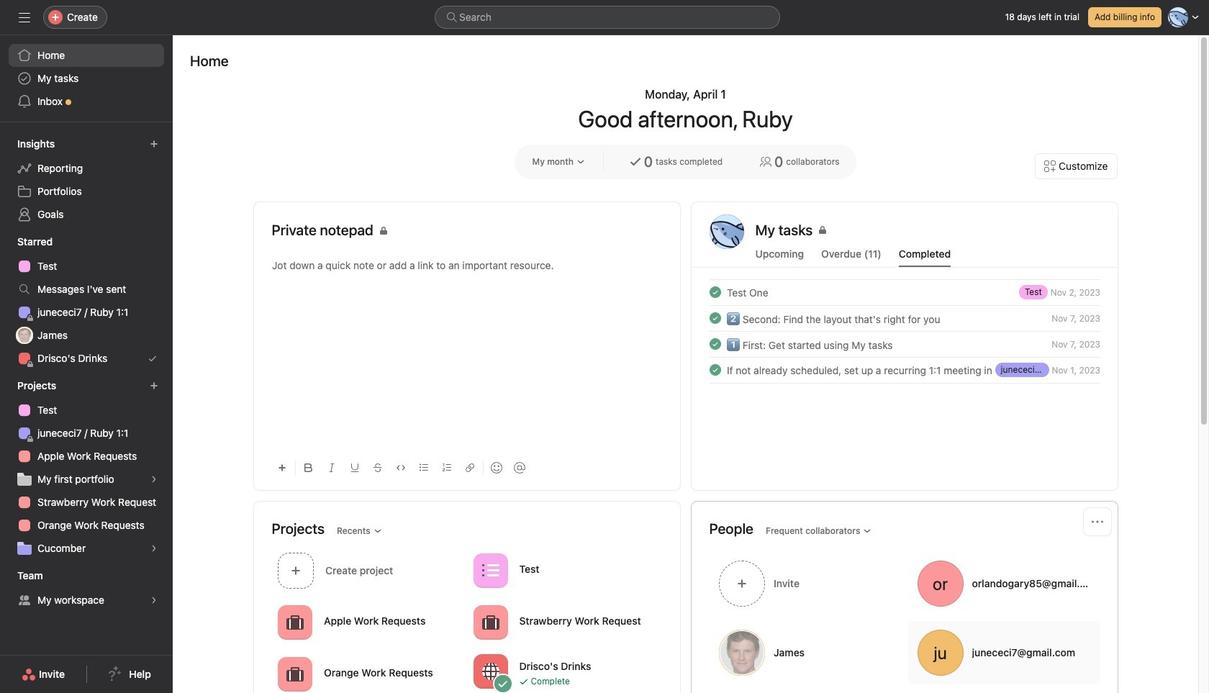 Task type: describe. For each thing, give the bounding box(es) containing it.
completed image
[[707, 310, 724, 327]]

projects element
[[0, 373, 173, 563]]

starred element
[[0, 229, 173, 373]]

2 list item from the top
[[692, 305, 1118, 331]]

insert an object image
[[278, 464, 286, 472]]

completed checkbox for second list item from the bottom of the page
[[707, 336, 724, 353]]

briefcase image
[[482, 614, 499, 631]]

at mention image
[[514, 462, 525, 474]]

4 list item from the top
[[692, 357, 1118, 383]]

link image
[[466, 464, 474, 472]]

1 list item from the top
[[692, 279, 1118, 305]]

insights element
[[0, 131, 173, 229]]

completed checkbox for second list item from the top
[[707, 310, 724, 327]]

1 briefcase image from the top
[[286, 614, 303, 631]]

bulleted list image
[[419, 464, 428, 472]]

bold image
[[304, 464, 313, 472]]

see details, my workspace image
[[150, 596, 158, 605]]

globe image
[[482, 663, 499, 680]]

view profile image
[[710, 215, 744, 249]]

completed image for completed checkbox corresponding to second list item from the bottom of the page
[[707, 336, 724, 353]]

completed image for completed option
[[707, 361, 724, 379]]

list image
[[482, 562, 499, 579]]

actions image
[[1092, 516, 1103, 528]]

teams element
[[0, 563, 173, 615]]

italics image
[[327, 464, 336, 472]]



Task type: locate. For each thing, give the bounding box(es) containing it.
3 completed checkbox from the top
[[707, 336, 724, 353]]

1 completed checkbox from the top
[[707, 284, 724, 301]]

Completed checkbox
[[707, 284, 724, 301], [707, 310, 724, 327], [707, 336, 724, 353]]

completed checkbox down completed image
[[707, 336, 724, 353]]

new insights image
[[150, 140, 158, 148]]

strikethrough image
[[373, 464, 382, 472]]

2 briefcase image from the top
[[286, 666, 303, 683]]

3 list item from the top
[[692, 331, 1118, 357]]

0 vertical spatial briefcase image
[[286, 614, 303, 631]]

briefcase image
[[286, 614, 303, 631], [286, 666, 303, 683]]

2 vertical spatial completed checkbox
[[707, 336, 724, 353]]

2 completed image from the top
[[707, 336, 724, 353]]

1 vertical spatial completed image
[[707, 336, 724, 353]]

completed checkbox for first list item from the top
[[707, 284, 724, 301]]

1 completed image from the top
[[707, 284, 724, 301]]

list item
[[692, 279, 1118, 305], [692, 305, 1118, 331], [692, 331, 1118, 357], [692, 357, 1118, 383]]

list box
[[435, 6, 781, 29]]

global element
[[0, 35, 173, 122]]

completed checkbox up completed image
[[707, 284, 724, 301]]

numbered list image
[[442, 464, 451, 472]]

new project or portfolio image
[[150, 382, 158, 390]]

completed image for completed checkbox corresponding to first list item from the top
[[707, 284, 724, 301]]

1 vertical spatial briefcase image
[[286, 666, 303, 683]]

emoji image
[[491, 462, 502, 474]]

toolbar
[[272, 451, 662, 484]]

2 completed checkbox from the top
[[707, 310, 724, 327]]

0 vertical spatial completed image
[[707, 284, 724, 301]]

see details, my first portfolio image
[[150, 475, 158, 484]]

see details, cucomber image
[[150, 544, 158, 553]]

Completed checkbox
[[707, 361, 724, 379]]

hide sidebar image
[[19, 12, 30, 23]]

underline image
[[350, 464, 359, 472]]

0 vertical spatial completed checkbox
[[707, 284, 724, 301]]

3 completed image from the top
[[707, 361, 724, 379]]

completed checkbox up completed option
[[707, 310, 724, 327]]

1 vertical spatial completed checkbox
[[707, 310, 724, 327]]

2 vertical spatial completed image
[[707, 361, 724, 379]]

code image
[[396, 464, 405, 472]]

completed image
[[707, 284, 724, 301], [707, 336, 724, 353], [707, 361, 724, 379]]



Task type: vqa. For each thing, say whether or not it's contained in the screenshot.
Starred element
yes



